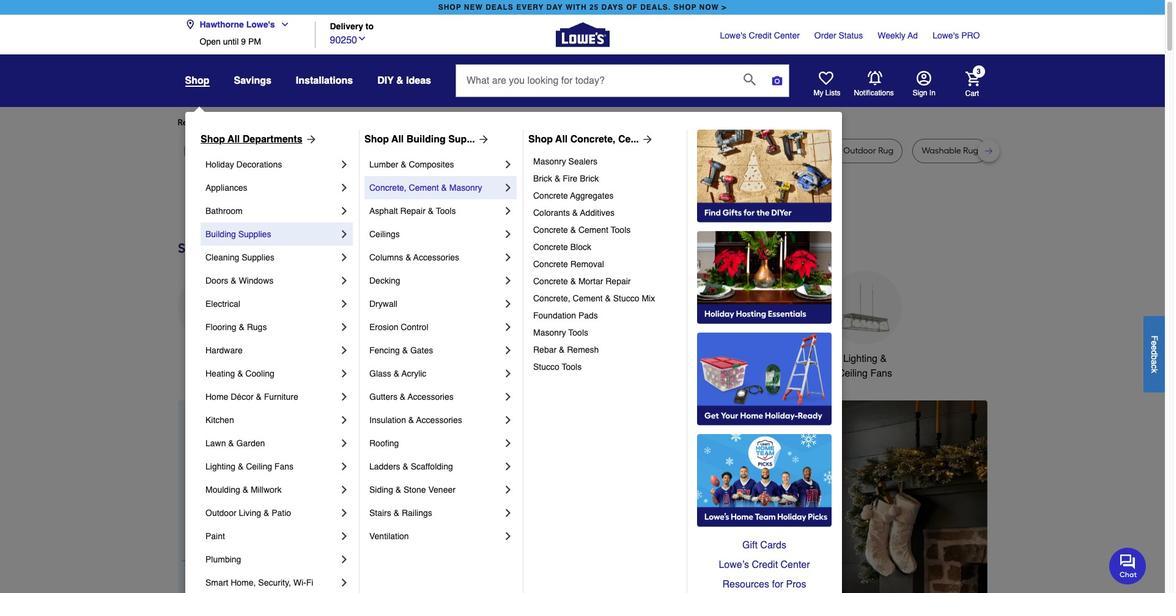 Task type: vqa. For each thing, say whether or not it's contained in the screenshot.
left gray
no



Task type: describe. For each thing, give the bounding box(es) containing it.
status
[[839, 31, 864, 40]]

erosion control link
[[370, 316, 502, 339]]

outdoor for outdoor living & patio
[[206, 509, 237, 518]]

chevron right image for lumber & composites
[[502, 158, 515, 171]]

shop for shop all concrete, ce...
[[529, 134, 553, 145]]

9
[[241, 37, 246, 47]]

resources
[[723, 579, 770, 590]]

arrow right image for shop all building sup...
[[475, 133, 490, 146]]

3 rug from the left
[[269, 146, 285, 156]]

lumber & composites link
[[370, 153, 502, 176]]

to
[[366, 22, 374, 31]]

lighting & ceiling fans link
[[206, 455, 338, 479]]

arrow left image
[[405, 508, 418, 520]]

masonry for masonry tools
[[534, 328, 566, 338]]

chevron right image for plumbing
[[338, 554, 351, 566]]

cement for masonry
[[409, 183, 439, 193]]

& for ladders & scaffolding 'link' at bottom left
[[403, 462, 409, 472]]

1 vertical spatial repair
[[606, 277, 631, 286]]

chevron right image for concrete, cement & masonry
[[502, 182, 515, 194]]

chevron right image for insulation & accessories
[[502, 414, 515, 427]]

concrete for concrete removal
[[534, 259, 568, 269]]

cleaning supplies
[[206, 253, 275, 263]]

decking
[[370, 276, 401, 286]]

2 horizontal spatial arrow right image
[[965, 508, 978, 520]]

kitchen for kitchen
[[206, 415, 234, 425]]

5x8
[[210, 146, 224, 156]]

chevron right image for gutters & accessories
[[502, 391, 515, 403]]

6 rug from the left
[[668, 146, 683, 156]]

shop for shop all departments
[[201, 134, 225, 145]]

& for columns & accessories link
[[406, 253, 411, 263]]

siding
[[370, 485, 393, 495]]

chevron right image for ventilation
[[502, 531, 515, 543]]

chevron right image for smart home, security, wi-fi
[[338, 577, 351, 589]]

electrical link
[[206, 292, 338, 316]]

flooring
[[206, 322, 237, 332]]

railings
[[402, 509, 432, 518]]

lowe's pro
[[933, 31, 981, 40]]

glass & acrylic link
[[370, 362, 502, 386]]

ceilings
[[370, 229, 400, 239]]

mortar
[[579, 277, 604, 286]]

outdoor living & patio link
[[206, 502, 338, 525]]

chevron right image for cleaning supplies
[[338, 251, 351, 264]]

deals
[[486, 3, 514, 12]]

tools down concrete, cement & masonry link
[[436, 206, 456, 216]]

lowe's for lowe's credit center
[[721, 31, 747, 40]]

concrete for concrete block
[[534, 242, 568, 252]]

& for heating & cooling link
[[238, 369, 243, 379]]

area rug
[[313, 146, 348, 156]]

building inside shop all building sup... "link"
[[407, 134, 446, 145]]

2 horizontal spatial for
[[773, 579, 784, 590]]

& for siding & stone veneer link
[[396, 485, 402, 495]]

more suggestions for you
[[313, 117, 412, 128]]

chevron right image for bathroom
[[338, 205, 351, 217]]

sign in
[[913, 89, 936, 97]]

allen for allen and roth area rug
[[486, 146, 505, 156]]

& for stairs & railings link
[[394, 509, 400, 518]]

chevron right image for glass & acrylic
[[502, 368, 515, 380]]

recommended searches for you heading
[[178, 117, 988, 129]]

concrete removal
[[534, 259, 605, 269]]

gift
[[743, 540, 758, 551]]

indoor
[[817, 146, 842, 156]]

order status link
[[815, 29, 864, 42]]

25 days of deals. don't miss deals every day. same-day delivery on in-stock orders placed by 2 p m. image
[[178, 401, 375, 594]]

lighting & ceiling fans button
[[829, 271, 902, 381]]

& inside "lighting & ceiling fans"
[[881, 354, 887, 365]]

moulding & millwork
[[206, 485, 282, 495]]

concrete & cement tools
[[534, 225, 631, 235]]

search image
[[744, 73, 756, 86]]

christmas
[[378, 354, 423, 365]]

& for rebar & remesh link
[[559, 345, 565, 355]]

with
[[566, 3, 587, 12]]

shop 25 days of deals by category image
[[178, 238, 988, 259]]

camera image
[[772, 75, 784, 87]]

& for glass & acrylic link
[[394, 369, 400, 379]]

accessories for gutters & accessories
[[408, 392, 454, 402]]

decorations for christmas
[[374, 368, 427, 379]]

faucets
[[494, 354, 529, 365]]

erosion
[[370, 322, 399, 332]]

delivery
[[330, 22, 363, 31]]

2 e from the top
[[1150, 345, 1160, 350]]

7 rug from the left
[[773, 146, 788, 156]]

tools for stucco tools
[[562, 362, 582, 372]]

get your home holiday-ready. image
[[698, 333, 832, 426]]

chevron right image for heating & cooling
[[338, 368, 351, 380]]

building supplies
[[206, 229, 271, 239]]

lowe's home improvement notification center image
[[868, 71, 883, 86]]

doors
[[206, 276, 228, 286]]

veneer
[[429, 485, 456, 495]]

kitchen for kitchen faucets
[[458, 354, 491, 365]]

smart home
[[745, 354, 800, 365]]

masonry for masonry sealers
[[534, 157, 566, 166]]

bathroom inside button
[[658, 354, 701, 365]]

garden
[[237, 439, 265, 449]]

3 area from the left
[[753, 146, 771, 156]]

chevron right image for lighting & ceiling fans
[[338, 461, 351, 473]]

paint
[[206, 532, 225, 542]]

concrete for concrete & cement tools
[[534, 225, 568, 235]]

appliances inside button
[[191, 354, 238, 365]]

washable for washable area rug
[[711, 146, 751, 156]]

you for more suggestions for you
[[398, 117, 412, 128]]

lowe's home improvement logo image
[[556, 8, 610, 61]]

rebar & remesh link
[[534, 341, 679, 359]]

accessories for insulation & accessories
[[417, 415, 462, 425]]

2 shop from the left
[[674, 3, 697, 12]]

ladders & scaffolding
[[370, 462, 453, 472]]

shop all building sup... link
[[365, 132, 490, 147]]

chevron right image for fencing & gates
[[502, 345, 515, 357]]

shop new deals every day with 25 days of deals. shop now > link
[[436, 0, 730, 15]]

paint link
[[206, 525, 338, 548]]

electrical
[[206, 299, 240, 309]]

siding & stone veneer link
[[370, 479, 502, 502]]

moulding
[[206, 485, 240, 495]]

more
[[313, 117, 333, 128]]

heating & cooling
[[206, 369, 275, 379]]

concrete, for concrete, cement & masonry
[[370, 183, 407, 193]]

0 vertical spatial concrete,
[[571, 134, 616, 145]]

chevron right image for erosion control
[[502, 321, 515, 333]]

all for building
[[392, 134, 404, 145]]

8 rug from the left
[[879, 146, 894, 156]]

my
[[814, 89, 824, 97]]

90250 button
[[330, 32, 367, 47]]

washable area rug
[[711, 146, 788, 156]]

1 brick from the left
[[534, 174, 553, 184]]

2 brick from the left
[[580, 174, 599, 184]]

foundation pads
[[534, 311, 598, 321]]

1 shop from the left
[[439, 3, 462, 12]]

christmas decorations
[[374, 354, 427, 379]]

stairs & railings link
[[370, 502, 502, 525]]

sign
[[913, 89, 928, 97]]

1 rug from the left
[[193, 146, 208, 156]]

roofing
[[370, 439, 399, 449]]

1 vertical spatial masonry
[[450, 183, 482, 193]]

f e e d b a c k
[[1150, 335, 1160, 373]]

lowe's credit center
[[719, 560, 811, 571]]

my lists
[[814, 89, 841, 97]]

appliances link
[[206, 176, 338, 199]]

chevron right image for building supplies
[[338, 228, 351, 240]]

& for the gutters & accessories link
[[400, 392, 406, 402]]

concrete, for concrete, cement & stucco mix
[[534, 294, 571, 304]]

chevron right image for holiday decorations
[[338, 158, 351, 171]]

ideas
[[406, 75, 431, 86]]

f
[[1150, 335, 1160, 341]]

stairs & railings
[[370, 509, 432, 518]]

masonry tools link
[[534, 324, 679, 341]]

0 horizontal spatial home
[[206, 392, 228, 402]]

c
[[1150, 365, 1160, 369]]

colorants & additives
[[534, 208, 615, 218]]

smart home, security, wi-fi
[[206, 578, 314, 588]]

chevron right image for asphalt repair & tools
[[502, 205, 515, 217]]

concrete, cement & stucco mix
[[534, 294, 655, 304]]

1 vertical spatial cement
[[579, 225, 609, 235]]

diy
[[378, 75, 394, 86]]

25
[[590, 3, 599, 12]]

brick & fire brick
[[534, 174, 599, 184]]

2 area from the left
[[545, 146, 563, 156]]

chevron right image for ceilings
[[502, 228, 515, 240]]

1 area from the left
[[313, 146, 331, 156]]

asphalt
[[370, 206, 398, 216]]

lowe's credit center link
[[698, 556, 832, 575]]

tools for masonry tools
[[569, 328, 589, 338]]

for for suggestions
[[385, 117, 396, 128]]

furniture
[[377, 146, 411, 156]]

center for lowe's credit center
[[781, 560, 811, 571]]

1 vertical spatial stucco
[[534, 362, 560, 372]]

supplies for building supplies
[[238, 229, 271, 239]]

outdoor for outdoor tools & equipment
[[551, 354, 587, 365]]

décor
[[231, 392, 254, 402]]

ladders & scaffolding link
[[370, 455, 502, 479]]

pm
[[248, 37, 261, 47]]

resources for pros link
[[698, 575, 832, 594]]

chevron right image for appliances
[[338, 182, 351, 194]]

chevron right image for electrical
[[338, 298, 351, 310]]

scroll to item #3 image
[[688, 592, 720, 594]]

chevron right image for flooring & rugs
[[338, 321, 351, 333]]



Task type: locate. For each thing, give the bounding box(es) containing it.
installations button
[[296, 70, 353, 92]]

shop down the more suggestions for you link
[[365, 134, 389, 145]]

1 horizontal spatial shop
[[365, 134, 389, 145]]

chevron down image
[[275, 20, 290, 29]]

1 vertical spatial center
[[781, 560, 811, 571]]

1 vertical spatial smart
[[206, 578, 228, 588]]

chevron right image for roofing
[[502, 438, 515, 450]]

flooring & rugs
[[206, 322, 267, 332]]

for up furniture
[[385, 117, 396, 128]]

appliances button
[[178, 271, 251, 366]]

5 rug from the left
[[565, 146, 581, 156]]

and for allen and roth rug
[[630, 146, 646, 156]]

0 vertical spatial repair
[[401, 206, 426, 216]]

rebar & remesh
[[534, 345, 599, 355]]

2 vertical spatial cement
[[573, 294, 603, 304]]

you for recommended searches for you
[[289, 117, 303, 128]]

& for moulding & millwork "link"
[[243, 485, 248, 495]]

3 all from the left
[[556, 134, 568, 145]]

find gifts for the diyer. image
[[698, 130, 832, 223]]

asphalt repair & tools link
[[370, 199, 502, 223]]

building up the cleaning
[[206, 229, 236, 239]]

0 vertical spatial accessories
[[414, 253, 460, 263]]

rug left 5x8
[[193, 146, 208, 156]]

1 horizontal spatial shop
[[674, 3, 697, 12]]

rug down shop all departments
[[252, 146, 267, 156]]

rug down more
[[333, 146, 348, 156]]

all inside shop all departments link
[[228, 134, 240, 145]]

rug left indoor
[[773, 146, 788, 156]]

1 vertical spatial building
[[206, 229, 236, 239]]

lowe's up pm
[[246, 20, 275, 29]]

building inside the building supplies link
[[206, 229, 236, 239]]

Search Query text field
[[456, 65, 734, 97]]

masonry down allen and roth area rug
[[534, 157, 566, 166]]

2 vertical spatial concrete,
[[534, 294, 571, 304]]

accessories for columns & accessories
[[414, 253, 460, 263]]

chevron right image for columns & accessories
[[502, 251, 515, 264]]

all down recommended searches for you
[[228, 134, 240, 145]]

recommended searches for you
[[178, 117, 303, 128]]

lowe's credit center link
[[721, 29, 800, 42]]

lowe's credit center
[[721, 31, 800, 40]]

1 shop from the left
[[201, 134, 225, 145]]

appliances up 'heating'
[[191, 354, 238, 365]]

plumbing link
[[206, 548, 338, 572]]

doors & windows
[[206, 276, 274, 286]]

1 horizontal spatial arrow right image
[[475, 133, 490, 146]]

appliances down the holiday
[[206, 183, 248, 193]]

None search field
[[456, 64, 790, 109]]

credit up the 'search' image
[[749, 31, 772, 40]]

& for concrete & cement tools link
[[571, 225, 576, 235]]

shop inside shop all departments link
[[201, 134, 225, 145]]

chevron right image for ladders & scaffolding
[[502, 461, 515, 473]]

repair up the concrete, cement & stucco mix link
[[606, 277, 631, 286]]

1 horizontal spatial washable
[[922, 146, 962, 156]]

arrow right image inside shop all building sup... "link"
[[475, 133, 490, 146]]

1 horizontal spatial and
[[630, 146, 646, 156]]

shop inside the shop all concrete, ce... link
[[529, 134, 553, 145]]

1 horizontal spatial outdoor
[[551, 354, 587, 365]]

area
[[313, 146, 331, 156], [545, 146, 563, 156], [753, 146, 771, 156]]

arrow right image
[[639, 133, 654, 146]]

new
[[464, 3, 483, 12]]

outdoor down moulding
[[206, 509, 237, 518]]

lighting & ceiling fans inside lighting & ceiling fans link
[[206, 462, 294, 472]]

center left the order
[[775, 31, 800, 40]]

0 horizontal spatial outdoor
[[206, 509, 237, 518]]

lighting inside "lighting & ceiling fans"
[[844, 354, 878, 365]]

until
[[223, 37, 239, 47]]

concrete block link
[[534, 239, 679, 256]]

cement down additives
[[579, 225, 609, 235]]

smart for smart home
[[745, 354, 771, 365]]

tools
[[436, 206, 456, 216], [611, 225, 631, 235], [569, 328, 589, 338], [590, 354, 612, 365], [562, 362, 582, 372]]

concrete & cement tools link
[[534, 222, 679, 239]]

smart for smart home, security, wi-fi
[[206, 578, 228, 588]]

roth up masonry sealers at the top of the page
[[525, 146, 543, 156]]

1 vertical spatial bathroom
[[658, 354, 701, 365]]

2 horizontal spatial all
[[556, 134, 568, 145]]

rug right outdoor
[[879, 146, 894, 156]]

2 horizontal spatial lowe's
[[933, 31, 960, 40]]

1 horizontal spatial allen
[[609, 146, 628, 156]]

0 horizontal spatial shop
[[439, 3, 462, 12]]

1 horizontal spatial for
[[385, 117, 396, 128]]

kitchen inside button
[[458, 354, 491, 365]]

foundation pads link
[[534, 307, 679, 324]]

0 vertical spatial stucco
[[614, 294, 640, 304]]

concrete, cement & masonry
[[370, 183, 482, 193]]

allen right desk
[[486, 146, 505, 156]]

home décor & furniture link
[[206, 386, 338, 409]]

1 roth from the left
[[525, 146, 543, 156]]

ventilation
[[370, 532, 409, 542]]

credit up resources for pros link
[[752, 560, 778, 571]]

shop all departments link
[[201, 132, 317, 147]]

accessories up decking link
[[414, 253, 460, 263]]

all up masonry sealers at the top of the page
[[556, 134, 568, 145]]

masonry up rebar
[[534, 328, 566, 338]]

1 horizontal spatial stucco
[[614, 294, 640, 304]]

chevron right image for kitchen
[[338, 414, 351, 427]]

1 horizontal spatial smart
[[745, 354, 771, 365]]

1 horizontal spatial lighting
[[844, 354, 878, 365]]

cement for stucco
[[573, 294, 603, 304]]

chevron right image for drywall
[[502, 298, 515, 310]]

mix
[[642, 294, 655, 304]]

block
[[571, 242, 592, 252]]

all up furniture
[[392, 134, 404, 145]]

sealers
[[569, 157, 598, 166]]

home inside button
[[774, 354, 800, 365]]

lowe's down >
[[721, 31, 747, 40]]

2 vertical spatial masonry
[[534, 328, 566, 338]]

0 vertical spatial kitchen
[[458, 354, 491, 365]]

stone
[[404, 485, 426, 495]]

shop left now
[[674, 3, 697, 12]]

glass & acrylic
[[370, 369, 427, 379]]

chevron right image for lawn & garden
[[338, 438, 351, 450]]

repair
[[401, 206, 426, 216], [606, 277, 631, 286]]

1 vertical spatial lighting
[[206, 462, 236, 472]]

gutters & accessories link
[[370, 386, 502, 409]]

0 horizontal spatial fans
[[275, 462, 294, 472]]

acrylic
[[402, 369, 427, 379]]

0 horizontal spatial bathroom
[[206, 206, 243, 216]]

ceiling inside "lighting & ceiling fans"
[[838, 368, 868, 379]]

concrete, down lumber
[[370, 183, 407, 193]]

1 vertical spatial kitchen
[[206, 415, 234, 425]]

roth up the brick & fire brick link
[[648, 146, 666, 156]]

asphalt repair & tools
[[370, 206, 456, 216]]

0 horizontal spatial brick
[[534, 174, 553, 184]]

e up d
[[1150, 341, 1160, 345]]

arrow right image inside shop all departments link
[[303, 133, 317, 146]]

0 vertical spatial lighting & ceiling fans
[[838, 354, 893, 379]]

brick up aggregates
[[580, 174, 599, 184]]

2 horizontal spatial shop
[[529, 134, 553, 145]]

2 roth from the left
[[648, 146, 666, 156]]

lowe's inside lowe's pro "link"
[[933, 31, 960, 40]]

roth for rug
[[648, 146, 666, 156]]

washable rug
[[922, 146, 979, 156]]

washable for washable rug
[[922, 146, 962, 156]]

notifications
[[855, 89, 895, 97]]

2 shop from the left
[[365, 134, 389, 145]]

4 rug from the left
[[333, 146, 348, 156]]

you left more
[[289, 117, 303, 128]]

b
[[1150, 355, 1160, 360]]

1 washable from the left
[[711, 146, 751, 156]]

& for insulation & accessories link on the bottom left of the page
[[409, 415, 414, 425]]

& for flooring & rugs link
[[239, 322, 245, 332]]

fans inside "lighting & ceiling fans"
[[871, 368, 893, 379]]

& for the brick & fire brick link
[[555, 174, 561, 184]]

1 vertical spatial decorations
[[374, 368, 427, 379]]

center for lowe's credit center
[[775, 31, 800, 40]]

concrete up concrete removal
[[534, 242, 568, 252]]

1 horizontal spatial home
[[774, 354, 800, 365]]

1 horizontal spatial lowe's
[[721, 31, 747, 40]]

1 horizontal spatial lighting & ceiling fans
[[838, 354, 893, 379]]

0 vertical spatial supplies
[[238, 229, 271, 239]]

chevron right image
[[338, 182, 351, 194], [502, 182, 515, 194], [338, 205, 351, 217], [502, 228, 515, 240], [502, 251, 515, 264], [338, 275, 351, 287], [502, 275, 515, 287], [502, 321, 515, 333], [338, 345, 351, 357], [502, 345, 515, 357], [338, 368, 351, 380], [338, 391, 351, 403], [338, 414, 351, 427], [502, 438, 515, 450], [502, 461, 515, 473], [338, 484, 351, 496], [502, 484, 515, 496], [502, 531, 515, 543], [338, 554, 351, 566]]

3 concrete from the top
[[534, 242, 568, 252]]

0 horizontal spatial lowe's
[[246, 20, 275, 29]]

shop
[[439, 3, 462, 12], [674, 3, 697, 12]]

supplies for cleaning supplies
[[242, 253, 275, 263]]

rug rug
[[252, 146, 285, 156]]

0 vertical spatial building
[[407, 134, 446, 145]]

accessories down glass & acrylic link
[[408, 392, 454, 402]]

0 vertical spatial masonry
[[534, 157, 566, 166]]

1 allen from the left
[[486, 146, 505, 156]]

concrete down colorants
[[534, 225, 568, 235]]

tools down rebar & remesh
[[562, 362, 582, 372]]

decorations inside button
[[374, 368, 427, 379]]

0 horizontal spatial washable
[[711, 146, 751, 156]]

brick left fire on the left of the page
[[534, 174, 553, 184]]

shop up 5x8
[[201, 134, 225, 145]]

0 horizontal spatial building
[[206, 229, 236, 239]]

center
[[775, 31, 800, 40], [781, 560, 811, 571]]

colorants & additives link
[[534, 204, 679, 222]]

lowe's inside the lowe's credit center link
[[721, 31, 747, 40]]

1 concrete from the top
[[534, 191, 568, 201]]

masonry inside "link"
[[534, 157, 566, 166]]

doors & windows link
[[206, 269, 338, 292]]

lowe's left pro
[[933, 31, 960, 40]]

savings
[[234, 75, 272, 86]]

decorations down christmas
[[374, 368, 427, 379]]

building up desk
[[407, 134, 446, 145]]

0 horizontal spatial area
[[313, 146, 331, 156]]

stucco down rebar
[[534, 362, 560, 372]]

glass
[[370, 369, 392, 379]]

lowe's
[[719, 560, 750, 571]]

9 rug from the left
[[964, 146, 979, 156]]

1 and from the left
[[507, 146, 523, 156]]

deals.
[[641, 3, 671, 12]]

& for concrete & mortar repair link at the top
[[571, 277, 576, 286]]

1 horizontal spatial area
[[545, 146, 563, 156]]

tools inside outdoor tools & equipment
[[590, 354, 612, 365]]

0 vertical spatial cement
[[409, 183, 439, 193]]

tools up remesh
[[569, 328, 589, 338]]

lowe's home team holiday picks. image
[[698, 434, 832, 527]]

chevron right image for home décor & furniture
[[338, 391, 351, 403]]

chevron right image
[[338, 158, 351, 171], [502, 158, 515, 171], [502, 205, 515, 217], [338, 228, 351, 240], [338, 251, 351, 264], [338, 298, 351, 310], [502, 298, 515, 310], [338, 321, 351, 333], [502, 368, 515, 380], [502, 391, 515, 403], [502, 414, 515, 427], [338, 438, 351, 450], [338, 461, 351, 473], [338, 507, 351, 520], [502, 507, 515, 520], [338, 531, 351, 543], [338, 577, 351, 589]]

brick & fire brick link
[[534, 170, 679, 187]]

0 vertical spatial credit
[[749, 31, 772, 40]]

concrete down concrete block at the top
[[534, 259, 568, 269]]

50 percent off all artificial christmas trees, holiday lights and more. image
[[395, 401, 988, 594]]

lawn & garden
[[206, 439, 265, 449]]

0 vertical spatial fans
[[871, 368, 893, 379]]

0 horizontal spatial kitchen
[[206, 415, 234, 425]]

0 horizontal spatial ceiling
[[246, 462, 272, 472]]

chevron right image for stairs & railings
[[502, 507, 515, 520]]

0 horizontal spatial for
[[276, 117, 287, 128]]

0 horizontal spatial smart
[[206, 578, 228, 588]]

1 you from the left
[[289, 117, 303, 128]]

1 horizontal spatial all
[[392, 134, 404, 145]]

all
[[228, 134, 240, 145], [392, 134, 404, 145], [556, 134, 568, 145]]

concrete up colorants
[[534, 191, 568, 201]]

drywall
[[370, 299, 398, 309]]

rug right arrow right icon
[[668, 146, 683, 156]]

bathroom link
[[206, 199, 338, 223]]

lowe's home improvement account image
[[917, 71, 932, 86]]

masonry tools
[[534, 328, 589, 338]]

tools down colorants & additives 'link'
[[611, 225, 631, 235]]

lowe's home improvement lists image
[[819, 71, 834, 86]]

concrete, down recommended searches for you "heading"
[[571, 134, 616, 145]]

chevron right image for paint
[[338, 531, 351, 543]]

2 all from the left
[[392, 134, 404, 145]]

& for 'fencing & gates' link
[[402, 346, 408, 356]]

arrow right image for shop all departments
[[303, 133, 317, 146]]

lowe's home improvement cart image
[[966, 71, 981, 86]]

diy & ideas button
[[378, 70, 431, 92]]

lighting & ceiling fans inside lighting & ceiling fans button
[[838, 354, 893, 379]]

2 rug from the left
[[252, 146, 267, 156]]

concrete
[[534, 191, 568, 201], [534, 225, 568, 235], [534, 242, 568, 252], [534, 259, 568, 269], [534, 277, 568, 286]]

gutters
[[370, 392, 398, 402]]

concrete down concrete removal
[[534, 277, 568, 286]]

1 horizontal spatial you
[[398, 117, 412, 128]]

decorations down rug rug
[[237, 160, 282, 170]]

all inside shop all building sup... "link"
[[392, 134, 404, 145]]

chevron right image for moulding & millwork
[[338, 484, 351, 496]]

1 e from the top
[[1150, 341, 1160, 345]]

order
[[815, 31, 837, 40]]

for left pros
[[773, 579, 784, 590]]

1 vertical spatial supplies
[[242, 253, 275, 263]]

& for the lawn & garden 'link' at left bottom
[[228, 439, 234, 449]]

1 horizontal spatial ceiling
[[838, 368, 868, 379]]

stucco
[[614, 294, 640, 304], [534, 362, 560, 372]]

arrow right image
[[303, 133, 317, 146], [475, 133, 490, 146], [965, 508, 978, 520]]

all for concrete,
[[556, 134, 568, 145]]

& for doors & windows link
[[231, 276, 237, 286]]

& for lumber & composites link
[[401, 160, 407, 170]]

kitchen left faucets
[[458, 354, 491, 365]]

1 vertical spatial fans
[[275, 462, 294, 472]]

1 horizontal spatial decorations
[[374, 368, 427, 379]]

& inside outdoor tools & equipment
[[615, 354, 622, 365]]

outdoor tools & equipment button
[[550, 271, 623, 381]]

kitchen up "lawn" at the left bottom of page
[[206, 415, 234, 425]]

concrete, up foundation
[[534, 294, 571, 304]]

fire
[[563, 174, 578, 184]]

& for colorants & additives 'link'
[[573, 208, 578, 218]]

2 washable from the left
[[922, 146, 962, 156]]

accessories
[[414, 253, 460, 263], [408, 392, 454, 402], [417, 415, 462, 425]]

indoor outdoor rug
[[817, 146, 894, 156]]

for for searches
[[276, 117, 287, 128]]

hawthorne
[[200, 20, 244, 29]]

outdoor inside outdoor tools & equipment
[[551, 354, 587, 365]]

1 vertical spatial ceiling
[[246, 462, 272, 472]]

2 vertical spatial accessories
[[417, 415, 462, 425]]

0 horizontal spatial arrow right image
[[303, 133, 317, 146]]

1 vertical spatial home
[[206, 392, 228, 402]]

credit for lowe's
[[752, 560, 778, 571]]

0 horizontal spatial lighting
[[206, 462, 236, 472]]

2 allen from the left
[[609, 146, 628, 156]]

lawn
[[206, 439, 226, 449]]

3 shop from the left
[[529, 134, 553, 145]]

lowe's for lowe's pro
[[933, 31, 960, 40]]

repair down 'concrete, cement & masonry'
[[401, 206, 426, 216]]

holiday hosting essentials. image
[[698, 231, 832, 324]]

resources for pros
[[723, 579, 807, 590]]

rugs
[[247, 322, 267, 332]]

location image
[[185, 20, 195, 29]]

1 horizontal spatial building
[[407, 134, 446, 145]]

1 vertical spatial accessories
[[408, 392, 454, 402]]

shop for shop all building sup...
[[365, 134, 389, 145]]

shop button
[[185, 75, 210, 87]]

1 vertical spatial outdoor
[[206, 509, 237, 518]]

1 horizontal spatial kitchen
[[458, 354, 491, 365]]

0 horizontal spatial repair
[[401, 206, 426, 216]]

concrete aggregates
[[534, 191, 614, 201]]

e up "b"
[[1150, 345, 1160, 350]]

& for lighting & ceiling fans link
[[238, 462, 244, 472]]

tools for outdoor tools & equipment
[[590, 354, 612, 365]]

insulation & accessories
[[370, 415, 462, 425]]

chevron right image for siding & stone veneer
[[502, 484, 515, 496]]

chevron right image for hardware
[[338, 345, 351, 357]]

concrete & mortar repair link
[[534, 273, 679, 290]]

0 horizontal spatial shop
[[201, 134, 225, 145]]

1 horizontal spatial fans
[[871, 368, 893, 379]]

0 vertical spatial decorations
[[237, 160, 282, 170]]

0 horizontal spatial allen
[[486, 146, 505, 156]]

2 horizontal spatial area
[[753, 146, 771, 156]]

departments
[[243, 134, 303, 145]]

more suggestions for you link
[[313, 117, 422, 129]]

for up departments
[[276, 117, 287, 128]]

rug up masonry sealers at the top of the page
[[565, 146, 581, 156]]

stairs
[[370, 509, 392, 518]]

open until 9 pm
[[200, 37, 261, 47]]

lowe's wishes you and your family a happy hanukkah. image
[[178, 195, 988, 226]]

0 horizontal spatial all
[[228, 134, 240, 145]]

0 horizontal spatial and
[[507, 146, 523, 156]]

supplies up cleaning supplies
[[238, 229, 271, 239]]

0 horizontal spatial roth
[[525, 146, 543, 156]]

cement down composites
[[409, 183, 439, 193]]

lumber & composites
[[370, 160, 454, 170]]

concrete for concrete & mortar repair
[[534, 277, 568, 286]]

shop left new at the top left of the page
[[439, 3, 462, 12]]

accessories up roofing link
[[417, 415, 462, 425]]

credit for lowe's
[[749, 31, 772, 40]]

ceiling
[[838, 368, 868, 379], [246, 462, 272, 472]]

decorations for holiday
[[237, 160, 282, 170]]

searches
[[239, 117, 274, 128]]

gates
[[411, 346, 433, 356]]

0 vertical spatial bathroom
[[206, 206, 243, 216]]

you inside the more suggestions for you link
[[398, 117, 412, 128]]

shop
[[185, 75, 210, 86]]

allen down ce...
[[609, 146, 628, 156]]

shop up allen and roth area rug
[[529, 134, 553, 145]]

building
[[407, 134, 446, 145], [206, 229, 236, 239]]

shop inside shop all building sup... "link"
[[365, 134, 389, 145]]

supplies up windows
[[242, 253, 275, 263]]

smart inside button
[[745, 354, 771, 365]]

1 all from the left
[[228, 134, 240, 145]]

stucco left mix
[[614, 294, 640, 304]]

all inside the shop all concrete, ce... link
[[556, 134, 568, 145]]

4 concrete from the top
[[534, 259, 568, 269]]

holiday decorations
[[206, 160, 282, 170]]

1 vertical spatial appliances
[[191, 354, 238, 365]]

0 vertical spatial home
[[774, 354, 800, 365]]

outdoor up equipment
[[551, 354, 587, 365]]

1 horizontal spatial roth
[[648, 146, 666, 156]]

concrete for concrete aggregates
[[534, 191, 568, 201]]

0 vertical spatial ceiling
[[838, 368, 868, 379]]

0 vertical spatial lighting
[[844, 354, 878, 365]]

0 vertical spatial appliances
[[206, 183, 248, 193]]

tools up equipment
[[590, 354, 612, 365]]

chevron right image for doors & windows
[[338, 275, 351, 287]]

roth
[[525, 146, 543, 156], [648, 146, 666, 156]]

1 vertical spatial concrete,
[[370, 183, 407, 193]]

0 vertical spatial smart
[[745, 354, 771, 365]]

2 concrete from the top
[[534, 225, 568, 235]]

kitchen link
[[206, 409, 338, 432]]

heating & cooling link
[[206, 362, 338, 386]]

lowe's inside the hawthorne lowe's button
[[246, 20, 275, 29]]

equipment
[[563, 368, 610, 379]]

chevron down image
[[357, 33, 367, 43]]

all for departments
[[228, 134, 240, 145]]

rug down 'cart'
[[964, 146, 979, 156]]

pro
[[962, 31, 981, 40]]

& inside "link"
[[243, 485, 248, 495]]

lawn & garden link
[[206, 432, 338, 455]]

concrete removal link
[[534, 256, 679, 273]]

allen for allen and roth rug
[[609, 146, 628, 156]]

1 vertical spatial lighting & ceiling fans
[[206, 462, 294, 472]]

5 concrete from the top
[[534, 277, 568, 286]]

outdoor
[[844, 146, 877, 156]]

chat invite button image
[[1110, 547, 1147, 585]]

90250
[[330, 35, 357, 46]]

0 vertical spatial outdoor
[[551, 354, 587, 365]]

rug down departments
[[269, 146, 285, 156]]

millwork
[[251, 485, 282, 495]]

& for diy & ideas button
[[397, 75, 404, 86]]

center up pros
[[781, 560, 811, 571]]

2 you from the left
[[398, 117, 412, 128]]

0 horizontal spatial you
[[289, 117, 303, 128]]

1 horizontal spatial repair
[[606, 277, 631, 286]]

and for allen and roth area rug
[[507, 146, 523, 156]]

2 and from the left
[[630, 146, 646, 156]]

home décor & furniture
[[206, 392, 298, 402]]

masonry up asphalt repair & tools link
[[450, 183, 482, 193]]

furniture
[[264, 392, 298, 402]]

chevron right image for outdoor living & patio
[[338, 507, 351, 520]]

1 horizontal spatial bathroom
[[658, 354, 701, 365]]

chevron right image for decking
[[502, 275, 515, 287]]

you up 'shop all building sup...'
[[398, 117, 412, 128]]

0 horizontal spatial lighting & ceiling fans
[[206, 462, 294, 472]]

0 horizontal spatial stucco
[[534, 362, 560, 372]]

cement up 'pads'
[[573, 294, 603, 304]]



